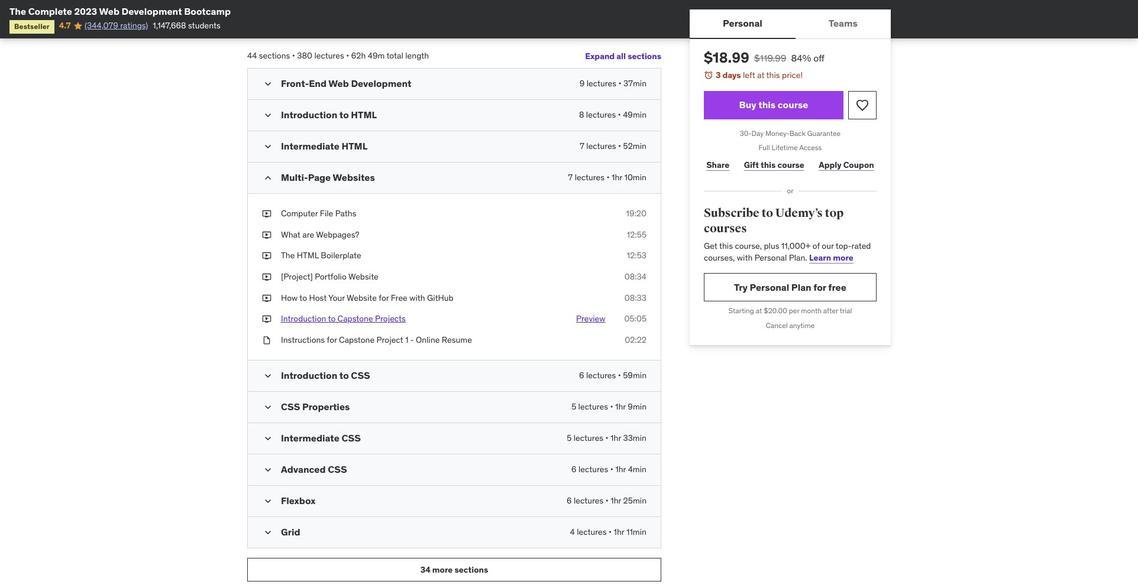 Task type: describe. For each thing, give the bounding box(es) containing it.
more for 34
[[432, 565, 453, 575]]

• left 380
[[292, 50, 295, 61]]

1hr for advanced
[[615, 465, 626, 475]]

0 horizontal spatial sections
[[259, 50, 290, 61]]

this for gift
[[761, 160, 776, 170]]

get this course, plus 11,000+ of our top-rated courses, with personal plan.
[[704, 241, 871, 263]]

small image for advanced css
[[262, 465, 274, 476]]

37min
[[623, 78, 647, 89]]

3
[[716, 70, 721, 80]]

9 lectures • 37min
[[580, 78, 647, 89]]

2 vertical spatial 6
[[567, 496, 572, 507]]

5 lectures • 1hr 9min
[[571, 402, 647, 412]]

• for flexbox
[[606, 496, 609, 507]]

12:53
[[627, 250, 647, 261]]

small image for intermediate css
[[262, 433, 274, 445]]

6 for css
[[571, 465, 576, 475]]

css left properties at the bottom left of page
[[281, 401, 300, 413]]

apply
[[819, 160, 842, 170]]

33min
[[623, 433, 647, 444]]

flexbox
[[281, 495, 315, 507]]

introduction to html
[[281, 109, 377, 121]]

to for capstone
[[328, 314, 336, 324]]

small image for flexbox
[[262, 496, 274, 508]]

• for css properties
[[610, 402, 613, 412]]

$20.00
[[764, 307, 787, 316]]

gift this course
[[744, 160, 804, 170]]

expand all sections
[[585, 51, 661, 61]]

cancel
[[766, 321, 788, 330]]

to for host
[[299, 293, 307, 303]]

4 xsmall image from the top
[[262, 314, 272, 325]]

30-day money-back guarantee full lifetime access
[[740, 129, 841, 152]]

gift
[[744, 160, 759, 170]]

xsmall image for how to host your website for free with github
[[262, 293, 272, 304]]

teams button
[[796, 9, 891, 38]]

1,147,668
[[153, 20, 186, 31]]

7 for intermediate html
[[580, 141, 584, 152]]

0 vertical spatial development
[[122, 5, 182, 17]]

bootcamp
[[184, 5, 231, 17]]

1 horizontal spatial web
[[328, 78, 349, 89]]

the for the complete 2023 web development bootcamp
[[9, 5, 26, 17]]

to for html
[[339, 109, 349, 121]]

gift this course link
[[741, 153, 807, 177]]

• for introduction to html
[[618, 110, 621, 120]]

trial
[[840, 307, 852, 316]]

css down instructions for capstone project 1 - online resume
[[351, 370, 370, 382]]

coupon
[[843, 160, 874, 170]]

buy this course button
[[704, 91, 843, 119]]

ratings)
[[120, 20, 148, 31]]

8
[[579, 110, 584, 120]]

the complete 2023 web development bootcamp
[[9, 5, 231, 17]]

lectures for css properties
[[578, 402, 608, 412]]

free
[[828, 281, 846, 293]]

personal inside get this course, plus 11,000+ of our top-rated courses, with personal plan.
[[755, 252, 787, 263]]

[project]
[[281, 271, 313, 282]]

• for advanced css
[[610, 465, 613, 475]]

49min
[[623, 110, 647, 120]]

anytime
[[789, 321, 815, 330]]

xsmall image for [project] portfolio website
[[262, 271, 272, 283]]

lectures for flexbox
[[574, 496, 604, 507]]

• for introduction to css
[[618, 370, 621, 381]]

course for gift this course
[[778, 160, 804, 170]]

more for learn
[[833, 252, 853, 263]]

try personal plan for free
[[734, 281, 846, 293]]

05:05
[[624, 314, 647, 324]]

our
[[822, 241, 834, 252]]

introduction for introduction to html
[[281, 109, 337, 121]]

tab list containing personal
[[690, 9, 891, 39]]

grid
[[281, 527, 300, 538]]

small image for multi-page websites
[[262, 172, 274, 184]]

lectures for front-end web development
[[587, 78, 616, 89]]

19:20
[[626, 208, 647, 219]]

courses,
[[704, 252, 735, 263]]

the for the html boilerplate
[[281, 250, 295, 261]]

how to host your website for free with github
[[281, 293, 454, 303]]

62h 49m
[[351, 50, 385, 61]]

introduction for introduction to capstone projects
[[281, 314, 326, 324]]

small image for css properties
[[262, 402, 274, 414]]

this for get
[[719, 241, 733, 252]]

css right advanced
[[328, 464, 347, 476]]

host
[[309, 293, 327, 303]]

1 vertical spatial development
[[351, 78, 411, 89]]

advanced
[[281, 464, 326, 476]]

4 lectures • 1hr 11min
[[570, 527, 647, 538]]

lifetime
[[772, 143, 798, 152]]

7 for multi-page websites
[[568, 172, 573, 183]]

personal button
[[690, 9, 796, 38]]

xsmall image for what are webpages?
[[262, 229, 272, 241]]

12:55
[[627, 229, 647, 240]]

your
[[328, 293, 345, 303]]

lectures for grid
[[577, 527, 607, 538]]

course,
[[735, 241, 762, 252]]

11,000+
[[781, 241, 811, 252]]

subscribe to udemy's top courses
[[704, 206, 844, 236]]

• for grid
[[609, 527, 612, 538]]

personal inside button
[[723, 17, 762, 29]]

properties
[[302, 401, 350, 413]]

to for udemy's
[[762, 206, 773, 221]]

course for buy this course
[[778, 99, 808, 111]]

free
[[391, 293, 407, 303]]

wishlist image
[[855, 98, 870, 112]]

this down "$119.99"
[[766, 70, 780, 80]]

github
[[427, 293, 454, 303]]

0 vertical spatial html
[[351, 109, 377, 121]]

small image for intermediate html
[[262, 141, 274, 153]]

0 horizontal spatial web
[[99, 5, 120, 17]]

portfolio
[[315, 271, 347, 282]]

apply coupon button
[[816, 153, 877, 177]]

5 lectures • 1hr 33min
[[567, 433, 647, 444]]

total
[[387, 50, 403, 61]]

after
[[823, 307, 838, 316]]

end
[[309, 78, 327, 89]]

1,147,668 students
[[153, 20, 221, 31]]

small image for introduction to html
[[262, 110, 274, 121]]

3 days left at this price!
[[716, 70, 803, 80]]

buy this course
[[739, 99, 808, 111]]

1hr for multi-
[[612, 172, 622, 183]]

6 lectures • 1hr 4min
[[571, 465, 647, 475]]

84%
[[791, 52, 811, 64]]

webpages?
[[316, 229, 359, 240]]

1hr left 25min
[[611, 496, 621, 507]]

css down properties at the bottom left of page
[[342, 433, 361, 444]]

computer file paths
[[281, 208, 356, 219]]

of
[[813, 241, 820, 252]]

instructions for capstone project 1 - online resume
[[281, 335, 472, 345]]

4.7
[[59, 20, 71, 31]]

websites
[[333, 172, 375, 183]]

left
[[743, 70, 755, 80]]

front-
[[281, 78, 309, 89]]

try
[[734, 281, 748, 293]]

length
[[405, 50, 429, 61]]

starting
[[728, 307, 754, 316]]

small image
[[262, 78, 274, 90]]

html for the html boilerplate
[[297, 250, 319, 261]]

5 for css properties
[[571, 402, 576, 412]]

with inside get this course, plus 11,000+ of our top-rated courses, with personal plan.
[[737, 252, 753, 263]]

$18.99
[[704, 49, 749, 67]]

lectures for intermediate css
[[574, 433, 603, 444]]

08:33
[[624, 293, 647, 303]]

are
[[302, 229, 314, 240]]



Task type: locate. For each thing, give the bounding box(es) containing it.
month
[[801, 307, 822, 316]]

html
[[351, 109, 377, 121], [342, 140, 368, 152], [297, 250, 319, 261]]

multi-page websites
[[281, 172, 375, 183]]

34 more sections
[[420, 565, 488, 575]]

1hr left 11min
[[614, 527, 624, 538]]

at left $20.00
[[756, 307, 762, 316]]

html down are
[[297, 250, 319, 261]]

25min
[[623, 496, 647, 507]]

back
[[789, 129, 806, 138]]

share button
[[704, 153, 732, 177]]

learn more link
[[809, 252, 853, 263]]

this inside get this course, plus 11,000+ of our top-rated courses, with personal plan.
[[719, 241, 733, 252]]

more
[[833, 252, 853, 263], [432, 565, 453, 575]]

6 lectures • 1hr 25min
[[567, 496, 647, 507]]

0 vertical spatial 5
[[571, 402, 576, 412]]

0 vertical spatial course
[[778, 99, 808, 111]]

0 vertical spatial web
[[99, 5, 120, 17]]

to inside "button"
[[328, 314, 336, 324]]

3 xsmall image from the top
[[262, 293, 272, 304]]

• left 52min
[[618, 141, 621, 152]]

0 vertical spatial website
[[348, 271, 378, 282]]

with down course,
[[737, 252, 753, 263]]

bestseller
[[14, 22, 50, 31]]

page
[[308, 172, 331, 183]]

1hr for intermediate
[[610, 433, 621, 444]]

5
[[571, 402, 576, 412], [567, 433, 572, 444]]

• left 62h 49m
[[346, 50, 349, 61]]

instructions
[[281, 335, 325, 345]]

• left 33min
[[605, 433, 608, 444]]

small image
[[262, 110, 274, 121], [262, 141, 274, 153], [262, 172, 274, 184], [262, 370, 274, 382], [262, 402, 274, 414], [262, 433, 274, 445], [262, 465, 274, 476], [262, 496, 274, 508], [262, 527, 274, 539]]

0 vertical spatial capstone
[[338, 314, 373, 324]]

sections inside dropdown button
[[628, 51, 661, 61]]

1 vertical spatial personal
[[755, 252, 787, 263]]

capstone down how to host your website for free with github
[[338, 314, 373, 324]]

5 up the 5 lectures • 1hr 33min at bottom
[[571, 402, 576, 412]]

learn
[[809, 252, 831, 263]]

lectures up 4
[[574, 496, 604, 507]]

intermediate up the page
[[281, 140, 339, 152]]

1 horizontal spatial the
[[281, 250, 295, 261]]

html down front-end web development in the top left of the page
[[351, 109, 377, 121]]

lectures for introduction to html
[[586, 110, 616, 120]]

this for buy
[[758, 99, 776, 111]]

days
[[723, 70, 741, 80]]

development down 62h 49m
[[351, 78, 411, 89]]

how
[[281, 293, 298, 303]]

web
[[99, 5, 120, 17], [328, 78, 349, 89]]

rated
[[851, 241, 871, 252]]

0 vertical spatial the
[[9, 5, 26, 17]]

day
[[752, 129, 764, 138]]

at
[[757, 70, 765, 80], [756, 307, 762, 316]]

the
[[9, 5, 26, 17], [281, 250, 295, 261]]

sections for expand all sections
[[628, 51, 661, 61]]

lectures for introduction to css
[[586, 370, 616, 381]]

0 horizontal spatial the
[[9, 5, 26, 17]]

alarm image
[[704, 70, 713, 80]]

website right the your
[[347, 293, 377, 303]]

1 introduction from the top
[[281, 109, 337, 121]]

sections right 44
[[259, 50, 290, 61]]

0 vertical spatial 6
[[579, 370, 584, 381]]

1 vertical spatial the
[[281, 250, 295, 261]]

introduction to capstone projects button
[[281, 314, 406, 325]]

lectures up 7 lectures • 1hr 10min
[[586, 141, 616, 152]]

3 introduction from the top
[[281, 370, 337, 382]]

• for front-end web development
[[618, 78, 621, 89]]

lectures up 6 lectures • 1hr 4min
[[574, 433, 603, 444]]

top-
[[836, 241, 852, 252]]

• left '59min'
[[618, 370, 621, 381]]

introduction up instructions
[[281, 314, 326, 324]]

small image left advanced
[[262, 465, 274, 476]]

capstone for for
[[339, 335, 375, 345]]

learn more
[[809, 252, 853, 263]]

lectures right 8
[[586, 110, 616, 120]]

online
[[416, 335, 440, 345]]

lectures for advanced css
[[578, 465, 608, 475]]

-
[[410, 335, 414, 345]]

complete
[[28, 5, 72, 17]]

xsmall image for computer file paths
[[262, 208, 272, 220]]

1 course from the top
[[778, 99, 808, 111]]

6 small image from the top
[[262, 433, 274, 445]]

more right 34
[[432, 565, 453, 575]]

development up the 1,147,668
[[122, 5, 182, 17]]

3 small image from the top
[[262, 172, 274, 184]]

this right buy
[[758, 99, 776, 111]]

6 lectures • 59min
[[579, 370, 647, 381]]

0 horizontal spatial with
[[409, 293, 425, 303]]

2 vertical spatial personal
[[750, 281, 789, 293]]

1 vertical spatial 6
[[571, 465, 576, 475]]

the up bestseller
[[9, 5, 26, 17]]

08:34
[[624, 271, 647, 282]]

5 small image from the top
[[262, 402, 274, 414]]

personal down plus
[[755, 252, 787, 263]]

lectures right 9
[[587, 78, 616, 89]]

sections right 34
[[455, 565, 488, 575]]

to up properties at the bottom left of page
[[339, 370, 349, 382]]

0 horizontal spatial for
[[327, 335, 337, 345]]

plan.
[[789, 252, 807, 263]]

1 vertical spatial xsmall image
[[262, 229, 272, 241]]

1 vertical spatial course
[[778, 160, 804, 170]]

0 vertical spatial at
[[757, 70, 765, 80]]

personal up $20.00
[[750, 281, 789, 293]]

html up websites
[[342, 140, 368, 152]]

(344,079
[[85, 20, 118, 31]]

introduction for introduction to css
[[281, 370, 337, 382]]

1 vertical spatial at
[[756, 307, 762, 316]]

2 small image from the top
[[262, 141, 274, 153]]

xsmall image for the html boilerplate
[[262, 250, 272, 262]]

lectures up 6 lectures • 1hr 25min at bottom
[[578, 465, 608, 475]]

udemy's
[[775, 206, 823, 221]]

small image left css properties
[[262, 402, 274, 414]]

or
[[787, 186, 794, 195]]

multi-
[[281, 172, 308, 183]]

6 up 6 lectures • 1hr 25min at bottom
[[571, 465, 576, 475]]

1 small image from the top
[[262, 110, 274, 121]]

students
[[188, 20, 221, 31]]

2 xsmall image from the top
[[262, 271, 272, 283]]

small image left the multi-
[[262, 172, 274, 184]]

course down lifetime
[[778, 160, 804, 170]]

at right left
[[757, 70, 765, 80]]

1hr left 33min
[[610, 433, 621, 444]]

1hr for css
[[615, 402, 626, 412]]

advanced css
[[281, 464, 347, 476]]

1 intermediate from the top
[[281, 140, 339, 152]]

7 small image from the top
[[262, 465, 274, 476]]

expand all sections button
[[585, 44, 661, 68]]

1 horizontal spatial sections
[[455, 565, 488, 575]]

9 small image from the top
[[262, 527, 274, 539]]

courses
[[704, 221, 747, 236]]

lectures right 380
[[314, 50, 344, 61]]

6
[[579, 370, 584, 381], [571, 465, 576, 475], [567, 496, 572, 507]]

to inside subscribe to udemy's top courses
[[762, 206, 773, 221]]

• left 49min
[[618, 110, 621, 120]]

• left 9min
[[610, 402, 613, 412]]

xsmall image left what
[[262, 229, 272, 241]]

• for multi-page websites
[[607, 172, 610, 183]]

to left udemy's
[[762, 206, 773, 221]]

lectures right 4
[[577, 527, 607, 538]]

apply coupon
[[819, 160, 874, 170]]

teams
[[829, 17, 858, 29]]

2 horizontal spatial sections
[[628, 51, 661, 61]]

what
[[281, 229, 300, 240]]

sections inside button
[[455, 565, 488, 575]]

52min
[[623, 141, 647, 152]]

10min
[[624, 172, 647, 183]]

file
[[320, 208, 333, 219]]

lectures up the 5 lectures • 1hr 33min at bottom
[[578, 402, 608, 412]]

44
[[247, 50, 257, 61]]

guarantee
[[807, 129, 841, 138]]

lectures for multi-page websites
[[575, 172, 605, 183]]

to down the your
[[328, 314, 336, 324]]

• left 10min
[[607, 172, 610, 183]]

what are webpages?
[[281, 229, 359, 240]]

intermediate html
[[281, 140, 368, 152]]

website up how to host your website for free with github
[[348, 271, 378, 282]]

intermediate for intermediate html
[[281, 140, 339, 152]]

5 xsmall image from the top
[[262, 335, 272, 346]]

introduction inside introduction to capstone projects "button"
[[281, 314, 326, 324]]

xsmall image
[[262, 208, 272, 220], [262, 229, 272, 241]]

• for intermediate html
[[618, 141, 621, 152]]

1 horizontal spatial 7
[[580, 141, 584, 152]]

1hr left 4min
[[615, 465, 626, 475]]

xsmall image for instructions for capstone project 1 - online resume
[[262, 335, 272, 346]]

2 vertical spatial introduction
[[281, 370, 337, 382]]

to right how
[[299, 293, 307, 303]]

computer
[[281, 208, 318, 219]]

1 vertical spatial html
[[342, 140, 368, 152]]

this up courses,
[[719, 241, 733, 252]]

intermediate up advanced css
[[281, 433, 339, 444]]

0 vertical spatial with
[[737, 252, 753, 263]]

per
[[789, 307, 799, 316]]

0 vertical spatial personal
[[723, 17, 762, 29]]

$119.99
[[754, 52, 786, 64]]

5 up 6 lectures • 1hr 4min
[[567, 433, 572, 444]]

course
[[778, 99, 808, 111], [778, 160, 804, 170]]

1 vertical spatial capstone
[[339, 335, 375, 345]]

personal up $18.99
[[723, 17, 762, 29]]

sections right all
[[628, 51, 661, 61]]

for
[[813, 281, 826, 293], [379, 293, 389, 303], [327, 335, 337, 345]]

projects
[[375, 314, 406, 324]]

capstone inside "button"
[[338, 314, 373, 324]]

this right gift
[[761, 160, 776, 170]]

introduction up css properties
[[281, 370, 337, 382]]

development
[[122, 5, 182, 17], [351, 78, 411, 89]]

[project] portfolio website
[[281, 271, 378, 282]]

web right the end in the left of the page
[[328, 78, 349, 89]]

7
[[580, 141, 584, 152], [568, 172, 573, 183]]

1 vertical spatial with
[[409, 293, 425, 303]]

to for css
[[339, 370, 349, 382]]

all
[[617, 51, 626, 61]]

web up (344,079 ratings) on the left top
[[99, 5, 120, 17]]

more inside button
[[432, 565, 453, 575]]

plan
[[791, 281, 811, 293]]

access
[[799, 143, 822, 152]]

introduction down the end in the left of the page
[[281, 109, 337, 121]]

course inside button
[[778, 99, 808, 111]]

• left the 37min
[[618, 78, 621, 89]]

1 vertical spatial 5
[[567, 433, 572, 444]]

intermediate for intermediate css
[[281, 433, 339, 444]]

tab list
[[690, 9, 891, 39]]

small image left intermediate css
[[262, 433, 274, 445]]

• left 11min
[[609, 527, 612, 538]]

xsmall image
[[262, 250, 272, 262], [262, 271, 272, 283], [262, 293, 272, 304], [262, 314, 272, 325], [262, 335, 272, 346]]

6 up 4
[[567, 496, 572, 507]]

2 xsmall image from the top
[[262, 229, 272, 241]]

front-end web development
[[281, 78, 411, 89]]

xsmall image left computer
[[262, 208, 272, 220]]

small image left grid
[[262, 527, 274, 539]]

sections
[[259, 50, 290, 61], [628, 51, 661, 61], [455, 565, 488, 575]]

8 small image from the top
[[262, 496, 274, 508]]

intermediate css
[[281, 433, 361, 444]]

1hr left 9min
[[615, 402, 626, 412]]

• left 4min
[[610, 465, 613, 475]]

1 vertical spatial web
[[328, 78, 349, 89]]

1 horizontal spatial more
[[833, 252, 853, 263]]

lectures up the 5 lectures • 1hr 9min at the right of the page
[[586, 370, 616, 381]]

5 for intermediate css
[[567, 433, 572, 444]]

6 up the 5 lectures • 1hr 9min at the right of the page
[[579, 370, 584, 381]]

this inside button
[[758, 99, 776, 111]]

0 vertical spatial more
[[833, 252, 853, 263]]

with right free
[[409, 293, 425, 303]]

get
[[704, 241, 717, 252]]

0 horizontal spatial 7
[[568, 172, 573, 183]]

2 introduction from the top
[[281, 314, 326, 324]]

more down top-
[[833, 252, 853, 263]]

small image down small icon
[[262, 110, 274, 121]]

1 xsmall image from the top
[[262, 250, 272, 262]]

to
[[339, 109, 349, 121], [762, 206, 773, 221], [299, 293, 307, 303], [328, 314, 336, 324], [339, 370, 349, 382]]

$18.99 $119.99 84% off
[[704, 49, 825, 67]]

2 vertical spatial html
[[297, 250, 319, 261]]

sections for 34 more sections
[[455, 565, 488, 575]]

small image for introduction to css
[[262, 370, 274, 382]]

1 horizontal spatial development
[[351, 78, 411, 89]]

1hr left 10min
[[612, 172, 622, 183]]

the down what
[[281, 250, 295, 261]]

• left 25min
[[606, 496, 609, 507]]

html for intermediate html
[[342, 140, 368, 152]]

1 xsmall image from the top
[[262, 208, 272, 220]]

0 vertical spatial introduction
[[281, 109, 337, 121]]

to down front-end web development in the top left of the page
[[339, 109, 349, 121]]

small image left introduction to css
[[262, 370, 274, 382]]

2 course from the top
[[778, 160, 804, 170]]

lectures down 7 lectures • 52min
[[575, 172, 605, 183]]

lectures for intermediate html
[[586, 141, 616, 152]]

capstone for to
[[338, 314, 373, 324]]

small image left intermediate html
[[262, 141, 274, 153]]

0 vertical spatial xsmall image
[[262, 208, 272, 220]]

1 vertical spatial introduction
[[281, 314, 326, 324]]

0 vertical spatial intermediate
[[281, 140, 339, 152]]

1 horizontal spatial with
[[737, 252, 753, 263]]

2 horizontal spatial for
[[813, 281, 826, 293]]

at inside starting at $20.00 per month after trial cancel anytime
[[756, 307, 762, 316]]

try personal plan for free link
[[704, 274, 877, 302]]

1 vertical spatial more
[[432, 565, 453, 575]]

small image for grid
[[262, 527, 274, 539]]

0 vertical spatial 7
[[580, 141, 584, 152]]

0 horizontal spatial more
[[432, 565, 453, 575]]

7 lectures • 52min
[[580, 141, 647, 152]]

11min
[[626, 527, 647, 538]]

1 horizontal spatial for
[[379, 293, 389, 303]]

9min
[[628, 402, 647, 412]]

1 vertical spatial website
[[347, 293, 377, 303]]

capstone down introduction to capstone projects "button"
[[339, 335, 375, 345]]

starting at $20.00 per month after trial cancel anytime
[[728, 307, 852, 330]]

1 vertical spatial 7
[[568, 172, 573, 183]]

0 horizontal spatial development
[[122, 5, 182, 17]]

course up back
[[778, 99, 808, 111]]

4 small image from the top
[[262, 370, 274, 382]]

1 vertical spatial intermediate
[[281, 433, 339, 444]]

expand
[[585, 51, 615, 61]]

2 intermediate from the top
[[281, 433, 339, 444]]

6 for to
[[579, 370, 584, 381]]

• for intermediate css
[[605, 433, 608, 444]]

small image left flexbox
[[262, 496, 274, 508]]



Task type: vqa. For each thing, say whether or not it's contained in the screenshot.
small image for CSS
yes



